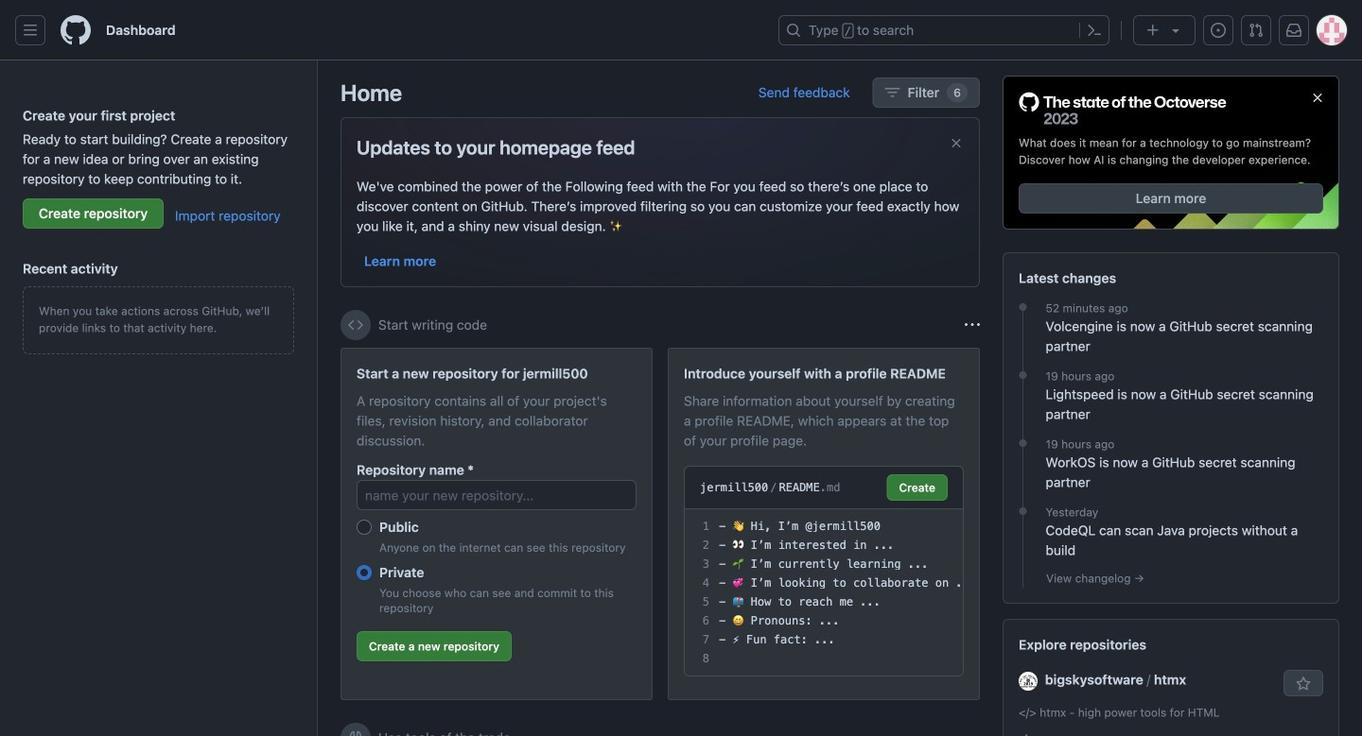 Task type: locate. For each thing, give the bounding box(es) containing it.
star this repository image
[[1296, 677, 1311, 693]]

github logo image
[[1019, 92, 1227, 127]]

1 dot fill image from the top
[[1016, 368, 1031, 383]]

1 vertical spatial dot fill image
[[1016, 436, 1031, 451]]

plus image
[[1146, 23, 1161, 38]]

0 vertical spatial dot fill image
[[1016, 368, 1031, 383]]

start a new repository element
[[341, 348, 653, 701]]

2 vertical spatial dot fill image
[[1016, 504, 1031, 520]]

filter image
[[885, 85, 900, 100]]

None submit
[[887, 475, 948, 501]]

notifications image
[[1287, 23, 1302, 38]]

why am i seeing this? image
[[965, 318, 980, 333]]

dot fill image
[[1016, 300, 1031, 315]]

name your new repository... text field
[[357, 481, 637, 511]]

None radio
[[357, 520, 372, 535], [357, 566, 372, 581], [357, 520, 372, 535], [357, 566, 372, 581]]

code image
[[348, 318, 363, 333]]

explore element
[[1003, 76, 1340, 737]]

none submit inside introduce yourself with a profile readme element
[[887, 475, 948, 501]]

dot fill image
[[1016, 368, 1031, 383], [1016, 436, 1031, 451], [1016, 504, 1031, 520]]

issue opened image
[[1211, 23, 1226, 38]]



Task type: vqa. For each thing, say whether or not it's contained in the screenshot.
COMMENT DISCUSSION IMAGE
no



Task type: describe. For each thing, give the bounding box(es) containing it.
introduce yourself with a profile readme element
[[668, 348, 980, 701]]

2 dot fill image from the top
[[1016, 436, 1031, 451]]

tools image
[[348, 731, 363, 737]]

homepage image
[[61, 15, 91, 45]]

command palette image
[[1087, 23, 1102, 38]]

@bigskysoftware profile image
[[1019, 673, 1038, 692]]

explore repositories navigation
[[1003, 620, 1340, 737]]

3 dot fill image from the top
[[1016, 504, 1031, 520]]

git pull request image
[[1249, 23, 1264, 38]]

x image
[[949, 136, 964, 151]]

close image
[[1310, 90, 1325, 105]]

triangle down image
[[1168, 23, 1184, 38]]



